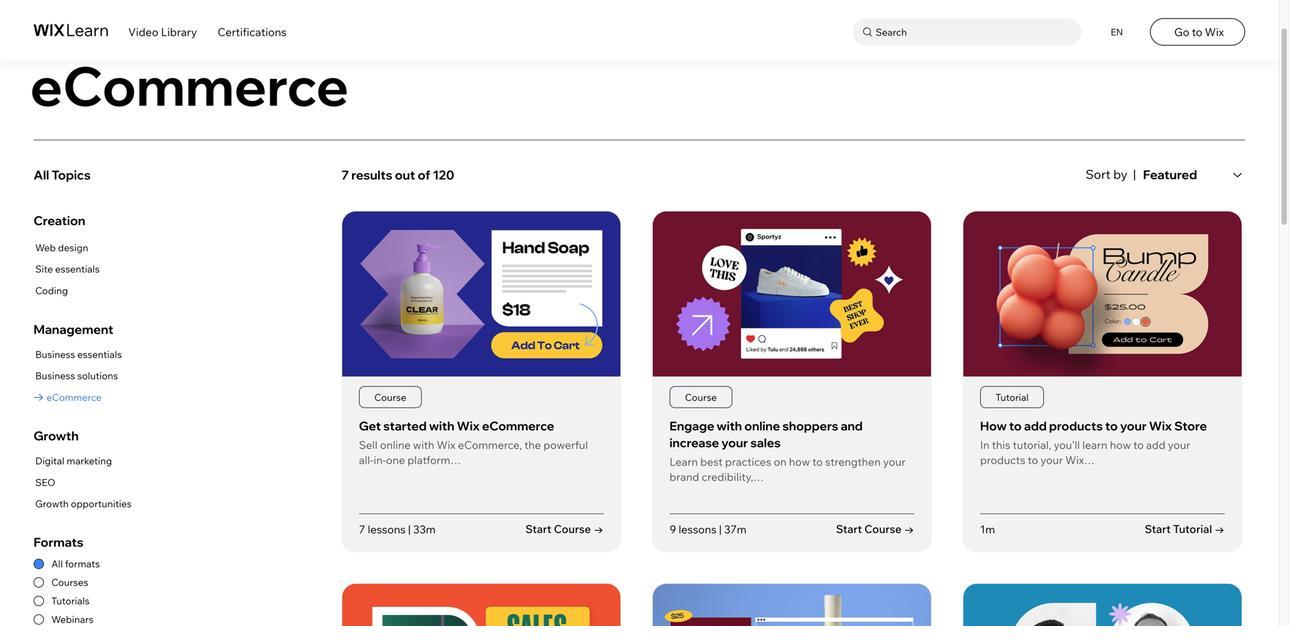 Task type: vqa. For each thing, say whether or not it's contained in the screenshot.
Stylized text on a blue background reads: "BLOG" Image
no



Task type: locate. For each thing, give the bounding box(es) containing it.
1 horizontal spatial online
[[745, 418, 781, 434]]

with inside engage with online shoppers and increase your sales learn best practices on how to strengthen your brand credibility,…
[[717, 418, 743, 434]]

lessons inside get started with wix ecommerce list item
[[368, 523, 406, 536]]

2 start course → button from the left
[[837, 522, 915, 537]]

go to wix link
[[1151, 18, 1246, 46]]

video
[[34, 24, 73, 39]]

33m
[[414, 523, 436, 536]]

a product page displays red, wireless headphones, with five star reviews. next to that, a graph shows increasing sales. image
[[342, 584, 621, 626]]

0 horizontal spatial →
[[594, 523, 604, 536]]

business up business solutions
[[35, 349, 75, 361]]

ecommerce down "business solutions" list item
[[47, 391, 102, 403]]

1 horizontal spatial products
[[1050, 418, 1104, 434]]

| right "sort"
[[1134, 166, 1137, 182]]

0 horizontal spatial start course →
[[526, 523, 604, 536]]

0 horizontal spatial list item
[[342, 584, 622, 626]]

design
[[58, 242, 88, 254]]

management
[[34, 322, 113, 337]]

1 vertical spatial business
[[35, 370, 75, 382]]

this
[[993, 438, 1011, 452]]

business inside list item
[[35, 370, 75, 382]]

start inside start tutorial → button
[[1146, 523, 1172, 536]]

2 vertical spatial ecommerce
[[482, 418, 555, 434]]

essentials inside button
[[55, 263, 100, 275]]

start course → inside engage with online shoppers and increase your sales list item
[[837, 523, 915, 536]]

to up learn
[[1106, 418, 1119, 434]]

list containing business essentials
[[34, 346, 122, 406]]

products up you'll
[[1050, 418, 1104, 434]]

1 vertical spatial online
[[380, 438, 411, 452]]

1 horizontal spatial list item
[[653, 584, 932, 626]]

1 vertical spatial growth
[[35, 498, 69, 510]]

1 vertical spatial all
[[51, 558, 63, 570]]

filters navigation
[[34, 160, 322, 626]]

site essentials button
[[34, 261, 100, 278]]

1 start course → from the left
[[526, 523, 604, 536]]

wix right go
[[1206, 25, 1225, 39]]

0 horizontal spatial how
[[790, 455, 811, 469]]

coding list item
[[34, 282, 100, 300]]

start
[[526, 523, 552, 536], [837, 523, 863, 536], [1146, 523, 1172, 536]]

→
[[594, 523, 604, 536], [905, 523, 915, 536], [1215, 523, 1226, 536]]

1 vertical spatial tutorial
[[1174, 523, 1213, 536]]

1 horizontal spatial start course →
[[837, 523, 915, 536]]

business essentials button
[[34, 346, 122, 363]]

all for all formats
[[51, 558, 63, 570]]

engage with online shoppers and increase your sales list item
[[653, 211, 932, 553]]

1 business from the top
[[35, 349, 75, 361]]

certifications link
[[218, 25, 287, 39]]

add right learn
[[1147, 438, 1166, 452]]

wix inside how to add products to your wix store in this tutorial, you'll learn how to add your products to your wix…
[[1150, 418, 1173, 434]]

list item
[[342, 584, 622, 626], [653, 584, 932, 626], [963, 584, 1243, 626]]

all topics button
[[34, 160, 322, 191]]

essentials for business essentials
[[77, 349, 122, 361]]

1 horizontal spatial tutorial
[[1174, 523, 1213, 536]]

growth opportunities list item
[[34, 496, 132, 513]]

0 vertical spatial tutorial
[[996, 391, 1029, 403]]

site essentials
[[35, 263, 100, 275]]

get
[[359, 418, 381, 434]]

business
[[35, 349, 75, 361], [35, 370, 75, 382]]

tutorial inside button
[[1174, 523, 1213, 536]]

1 horizontal spatial →
[[905, 523, 915, 536]]

opportunities
[[71, 498, 132, 510]]

2 start from the left
[[837, 523, 863, 536]]

1 horizontal spatial add
[[1147, 438, 1166, 452]]

0 horizontal spatial start
[[526, 523, 552, 536]]

0 vertical spatial online
[[745, 418, 781, 434]]

wix left store
[[1150, 418, 1173, 434]]

products down this
[[981, 453, 1026, 467]]

1 horizontal spatial |
[[719, 523, 722, 536]]

of
[[418, 167, 431, 183]]

0 vertical spatial add
[[1025, 418, 1048, 434]]

ecommerce
[[30, 52, 349, 119], [47, 391, 102, 403], [482, 418, 555, 434]]

your down store
[[1169, 438, 1191, 452]]

wix
[[1206, 25, 1225, 39], [457, 418, 480, 434], [1150, 418, 1173, 434], [437, 438, 456, 452]]

sales
[[751, 435, 781, 451]]

tutorial,
[[1014, 438, 1052, 452]]

menu bar
[[0, 0, 1280, 61]]

all inside button
[[34, 167, 49, 183]]

growth down seo
[[35, 498, 69, 510]]

your right strengthen
[[884, 455, 906, 469]]

lessons inside engage with online shoppers and increase your sales list item
[[679, 523, 717, 536]]

→ inside button
[[1215, 523, 1226, 536]]

all inside formats group
[[51, 558, 63, 570]]

1 list item from the left
[[342, 584, 622, 626]]

essentials inside button
[[77, 349, 122, 361]]

get started with wix ecommerce link
[[359, 418, 555, 434]]

formats
[[34, 535, 84, 550]]

to inside menu bar
[[1193, 25, 1203, 39]]

business down business essentials 'list item'
[[35, 370, 75, 382]]

start course →
[[526, 523, 604, 536], [837, 523, 915, 536]]

0 horizontal spatial lessons
[[368, 523, 406, 536]]

your up practices
[[722, 435, 749, 451]]

video library link
[[128, 25, 197, 39]]

2 → from the left
[[905, 523, 915, 536]]

1 vertical spatial 7
[[359, 523, 366, 536]]

7 results out of 120
[[342, 167, 455, 183]]

how to add products to your wix store image
[[964, 212, 1242, 377]]

start for engage with online shoppers and increase your sales
[[837, 523, 863, 536]]

0 vertical spatial essentials
[[55, 263, 100, 275]]

0 horizontal spatial 7
[[342, 167, 349, 183]]

business solutions button
[[34, 368, 122, 385]]

filtered results region
[[342, 160, 1256, 626]]

lessons for increase
[[679, 523, 717, 536]]

to left strengthen
[[813, 455, 823, 469]]

start for get started with wix ecommerce
[[526, 523, 552, 536]]

practices
[[726, 455, 772, 469]]

3 start from the left
[[1146, 523, 1172, 536]]

start inside engage with online shoppers and increase your sales list item
[[837, 523, 863, 536]]

1 horizontal spatial start
[[837, 523, 863, 536]]

how to add products to your wix store list item
[[963, 211, 1243, 553]]

0 vertical spatial all
[[34, 167, 49, 183]]

2 business from the top
[[35, 370, 75, 382]]

start tutorial →
[[1146, 523, 1226, 536]]

business solutions list item
[[34, 368, 122, 385]]

list for growth
[[34, 453, 132, 513]]

|
[[1134, 166, 1137, 182], [408, 523, 411, 536], [719, 523, 722, 536]]

course
[[375, 391, 407, 403], [685, 391, 717, 403], [554, 523, 591, 536], [865, 523, 902, 536]]

growth inside growth opportunities "button"
[[35, 498, 69, 510]]

Search text field
[[873, 23, 1079, 41]]

video
[[128, 25, 159, 39]]

online inside 'get started with wix ecommerce sell online with wix ecommerce, the powerful all-in-one platform…'
[[380, 438, 411, 452]]

→ inside engage with online shoppers and increase your sales list item
[[905, 523, 915, 536]]

online up sales
[[745, 418, 781, 434]]

7 lessons | 33m
[[359, 523, 436, 536]]

2 horizontal spatial →
[[1215, 523, 1226, 536]]

0 horizontal spatial all
[[34, 167, 49, 183]]

0 horizontal spatial products
[[981, 453, 1026, 467]]

start inside get started with wix ecommerce list item
[[526, 523, 552, 536]]

→ for engage with online shoppers and increase your sales
[[905, 523, 915, 536]]

0 vertical spatial 7
[[342, 167, 349, 183]]

list containing get started with wix ecommerce
[[342, 211, 1246, 626]]

1 lessons from the left
[[368, 523, 406, 536]]

list containing web design
[[34, 239, 100, 300]]

in
[[981, 438, 990, 452]]

essentials
[[55, 263, 100, 275], [77, 349, 122, 361]]

ecommerce,
[[458, 438, 522, 452]]

list inside filtered results region
[[342, 211, 1246, 626]]

list for management
[[34, 346, 122, 406]]

| inside engage with online shoppers and increase your sales list item
[[719, 523, 722, 536]]

7 left the results on the left of the page
[[342, 167, 349, 183]]

0 horizontal spatial start course → button
[[526, 522, 604, 537]]

0 vertical spatial business
[[35, 349, 75, 361]]

marketing
[[67, 455, 112, 467]]

→ inside get started with wix ecommerce list item
[[594, 523, 604, 536]]

coding button
[[34, 282, 100, 300]]

essentials down design
[[55, 263, 100, 275]]

lessons for sell
[[368, 523, 406, 536]]

1 horizontal spatial lessons
[[679, 523, 717, 536]]

to right learn
[[1134, 438, 1145, 452]]

2 lessons from the left
[[679, 523, 717, 536]]

0 vertical spatial how
[[1111, 438, 1132, 452]]

brand
[[670, 470, 700, 484]]

all down formats
[[51, 558, 63, 570]]

library
[[75, 24, 127, 39]]

growth
[[34, 428, 79, 444], [35, 498, 69, 510]]

list
[[342, 211, 1246, 626], [34, 239, 100, 300], [34, 346, 122, 406], [34, 453, 132, 513]]

1 horizontal spatial all
[[51, 558, 63, 570]]

en button
[[1103, 18, 1130, 46]]

to
[[1193, 25, 1203, 39], [1010, 418, 1022, 434], [1106, 418, 1119, 434], [1134, 438, 1145, 452], [1029, 453, 1039, 467], [813, 455, 823, 469]]

tutorial
[[996, 391, 1029, 403], [1174, 523, 1213, 536]]

| inside get started with wix ecommerce list item
[[408, 523, 411, 536]]

to right go
[[1193, 25, 1203, 39]]

1 horizontal spatial how
[[1111, 438, 1132, 452]]

business for business essentials
[[35, 349, 75, 361]]

0 horizontal spatial online
[[380, 438, 411, 452]]

wix inside menu bar
[[1206, 25, 1225, 39]]

a stylized product page, with cans of fine wine for sale. this product makes over one million dollars, from sixty-eight thousand payments. image
[[653, 212, 932, 377]]

1 horizontal spatial start course → button
[[837, 522, 915, 537]]

business for business solutions
[[35, 370, 75, 382]]

web design
[[35, 242, 88, 254]]

online up one
[[380, 438, 411, 452]]

creation
[[34, 213, 85, 228]]

courses
[[51, 577, 88, 589]]

lessons left 33m
[[368, 523, 406, 536]]

business inside 'list item'
[[35, 349, 75, 361]]

7 left 33m
[[359, 523, 366, 536]]

your
[[1121, 418, 1148, 434], [722, 435, 749, 451], [1169, 438, 1191, 452], [1041, 453, 1064, 467], [884, 455, 906, 469]]

3 → from the left
[[1215, 523, 1226, 536]]

online inside engage with online shoppers and increase your sales learn best practices on how to strengthen your brand credibility,…
[[745, 418, 781, 434]]

1 → from the left
[[594, 523, 604, 536]]

all left topics in the top of the page
[[34, 167, 49, 183]]

1 vertical spatial essentials
[[77, 349, 122, 361]]

video library
[[128, 25, 197, 39]]

1 start from the left
[[526, 523, 552, 536]]

2 start course → from the left
[[837, 523, 915, 536]]

wix up ecommerce,
[[457, 418, 480, 434]]

1 vertical spatial ecommerce
[[47, 391, 102, 403]]

go
[[1175, 25, 1190, 39]]

0 vertical spatial ecommerce
[[30, 52, 349, 119]]

business essentials
[[35, 349, 122, 361]]

start course → button inside engage with online shoppers and increase your sales list item
[[837, 522, 915, 537]]

2 horizontal spatial start
[[1146, 523, 1172, 536]]

| left 33m
[[408, 523, 411, 536]]

start course → button inside get started with wix ecommerce list item
[[526, 522, 604, 537]]

0 horizontal spatial |
[[408, 523, 411, 536]]

1 horizontal spatial 7
[[359, 523, 366, 536]]

0 vertical spatial growth
[[34, 428, 79, 444]]

digital marketing
[[35, 455, 112, 467]]

ecommerce down the library
[[30, 52, 349, 119]]

essentials up solutions
[[77, 349, 122, 361]]

1 vertical spatial how
[[790, 455, 811, 469]]

0 vertical spatial products
[[1050, 418, 1104, 434]]

how right learn
[[1111, 438, 1132, 452]]

growth up digital
[[34, 428, 79, 444]]

add up tutorial,
[[1025, 418, 1048, 434]]

how
[[1111, 438, 1132, 452], [790, 455, 811, 469]]

add
[[1025, 418, 1048, 434], [1147, 438, 1166, 452]]

7 inside get started with wix ecommerce list item
[[359, 523, 366, 536]]

start course → inside get started with wix ecommerce list item
[[526, 523, 604, 536]]

seo
[[35, 477, 55, 489]]

| left 37m
[[719, 523, 722, 536]]

to down tutorial,
[[1029, 453, 1039, 467]]

ecommerce list item
[[34, 389, 122, 406]]

lessons right '9'
[[679, 523, 717, 536]]

list containing digital marketing
[[34, 453, 132, 513]]

engage with online shoppers and increase your sales learn best practices on how to strengthen your brand credibility,…
[[670, 418, 906, 484]]

how inside how to add products to your wix store in this tutorial, you'll learn how to add your products to your wix…
[[1111, 438, 1132, 452]]

get started with wix ecommerce sell online with wix ecommerce, the powerful all-in-one platform…
[[359, 418, 588, 467]]

lessons
[[368, 523, 406, 536], [679, 523, 717, 536]]

2 horizontal spatial list item
[[963, 584, 1243, 626]]

ecommerce up 'the'
[[482, 418, 555, 434]]

how right on
[[790, 455, 811, 469]]

1 start course → button from the left
[[526, 522, 604, 537]]



Task type: describe. For each thing, give the bounding box(es) containing it.
0 horizontal spatial add
[[1025, 418, 1048, 434]]

get started with wix ecommerce list item
[[342, 211, 622, 553]]

out
[[395, 167, 416, 183]]

1 vertical spatial products
[[981, 453, 1026, 467]]

webinars
[[51, 614, 94, 626]]

strengthen
[[826, 455, 881, 469]]

| for get started with wix ecommerce
[[408, 523, 411, 536]]

→ for get started with wix ecommerce
[[594, 523, 604, 536]]

9 lessons | 37m
[[670, 523, 747, 536]]

sort by  |
[[1086, 166, 1137, 182]]

two black and white headshots inset against a pale blue background: amit drenger, mid-speech and dor mizrachi smiling calmly. image
[[964, 584, 1242, 626]]

all topics
[[34, 167, 91, 183]]

start for how to add products to your wix store
[[1146, 523, 1172, 536]]

library
[[161, 25, 197, 39]]

certifications
[[218, 25, 287, 39]]

| for engage with online shoppers and increase your sales
[[719, 523, 722, 536]]

start course → for get started with wix ecommerce
[[526, 523, 604, 536]]

engage
[[670, 418, 715, 434]]

en
[[1111, 26, 1124, 38]]

how inside engage with online shoppers and increase your sales learn best practices on how to strengthen your brand credibility,…
[[790, 455, 811, 469]]

web
[[35, 242, 56, 254]]

growth for growth
[[34, 428, 79, 444]]

to right how
[[1010, 418, 1022, 434]]

you'll
[[1055, 438, 1081, 452]]

solutions
[[77, 370, 118, 382]]

platform…
[[408, 453, 461, 467]]

1m
[[981, 523, 996, 536]]

growth opportunities button
[[34, 496, 132, 513]]

topics
[[52, 167, 91, 183]]

site
[[35, 263, 53, 275]]

to inside engage with online shoppers and increase your sales learn best practices on how to strengthen your brand credibility,…
[[813, 455, 823, 469]]

digital marketing button
[[34, 453, 132, 470]]

menu bar containing video library
[[0, 0, 1280, 61]]

120
[[433, 167, 455, 183]]

engage with online shoppers and increase your sales link
[[670, 418, 863, 451]]

all formats
[[51, 558, 100, 570]]

video library
[[34, 24, 127, 39]]

digital marketing list item
[[34, 453, 132, 470]]

2 horizontal spatial |
[[1134, 166, 1137, 182]]

learn
[[670, 455, 698, 469]]

growth opportunities
[[35, 498, 132, 510]]

one
[[386, 453, 405, 467]]

start course → for engage with online shoppers and increase your sales
[[837, 523, 915, 536]]

sell
[[359, 438, 378, 452]]

seo list item
[[34, 474, 132, 491]]

seo button
[[34, 474, 132, 491]]

tutorials
[[51, 595, 90, 607]]

started
[[384, 418, 427, 434]]

coding
[[35, 285, 68, 297]]

on
[[774, 455, 787, 469]]

how to add products to your wix store link
[[981, 418, 1208, 434]]

site essentials list item
[[34, 261, 100, 278]]

formats group
[[34, 535, 322, 626]]

formats
[[65, 558, 100, 570]]

your left store
[[1121, 418, 1148, 434]]

store
[[1175, 418, 1208, 434]]

web design button
[[34, 239, 100, 257]]

ecommerce inside 'get started with wix ecommerce sell online with wix ecommerce, the powerful all-in-one platform…'
[[482, 418, 555, 434]]

how to add products to your wix store in this tutorial, you'll learn how to add your products to your wix…
[[981, 418, 1208, 467]]

results
[[352, 167, 393, 183]]

3 list item from the left
[[963, 584, 1243, 626]]

9
[[670, 523, 677, 536]]

start tutorial → button
[[1146, 522, 1226, 537]]

and
[[841, 418, 863, 434]]

stylized product page for hand soap, eighteen dollars, with an add to cart button. image
[[342, 212, 621, 377]]

business solutions
[[35, 370, 118, 382]]

37m
[[725, 523, 747, 536]]

go to wix
[[1175, 25, 1225, 39]]

start course → button for get started with wix ecommerce
[[526, 522, 604, 537]]

increase
[[670, 435, 720, 451]]

0 horizontal spatial tutorial
[[996, 391, 1029, 403]]

how
[[981, 418, 1007, 434]]

list for creation
[[34, 239, 100, 300]]

wix up platform…
[[437, 438, 456, 452]]

7 for 7 results out of 120
[[342, 167, 349, 183]]

essentials for site essentials
[[55, 263, 100, 275]]

best
[[701, 455, 723, 469]]

ecommerce inside button
[[47, 391, 102, 403]]

a social media post of a white sneaker, surrounded by stylized likes and positive comments. image
[[653, 584, 932, 626]]

powerful
[[544, 438, 588, 452]]

all for all topics
[[34, 167, 49, 183]]

business essentials list item
[[34, 346, 122, 363]]

web design list item
[[34, 239, 100, 257]]

growth for growth opportunities
[[35, 498, 69, 510]]

credibility,…
[[702, 470, 765, 484]]

shoppers
[[783, 418, 839, 434]]

start course → button for engage with online shoppers and increase your sales
[[837, 522, 915, 537]]

7 for 7 lessons | 33m
[[359, 523, 366, 536]]

all-
[[359, 453, 374, 467]]

in-
[[374, 453, 386, 467]]

ecommerce button
[[34, 389, 122, 406]]

→ for how to add products to your wix store
[[1215, 523, 1226, 536]]

your down you'll
[[1041, 453, 1064, 467]]

sort
[[1086, 166, 1111, 182]]

learn
[[1083, 438, 1108, 452]]

digital
[[35, 455, 65, 467]]

1 vertical spatial add
[[1147, 438, 1166, 452]]

2 list item from the left
[[653, 584, 932, 626]]

the
[[525, 438, 541, 452]]

wix…
[[1066, 453, 1096, 467]]



